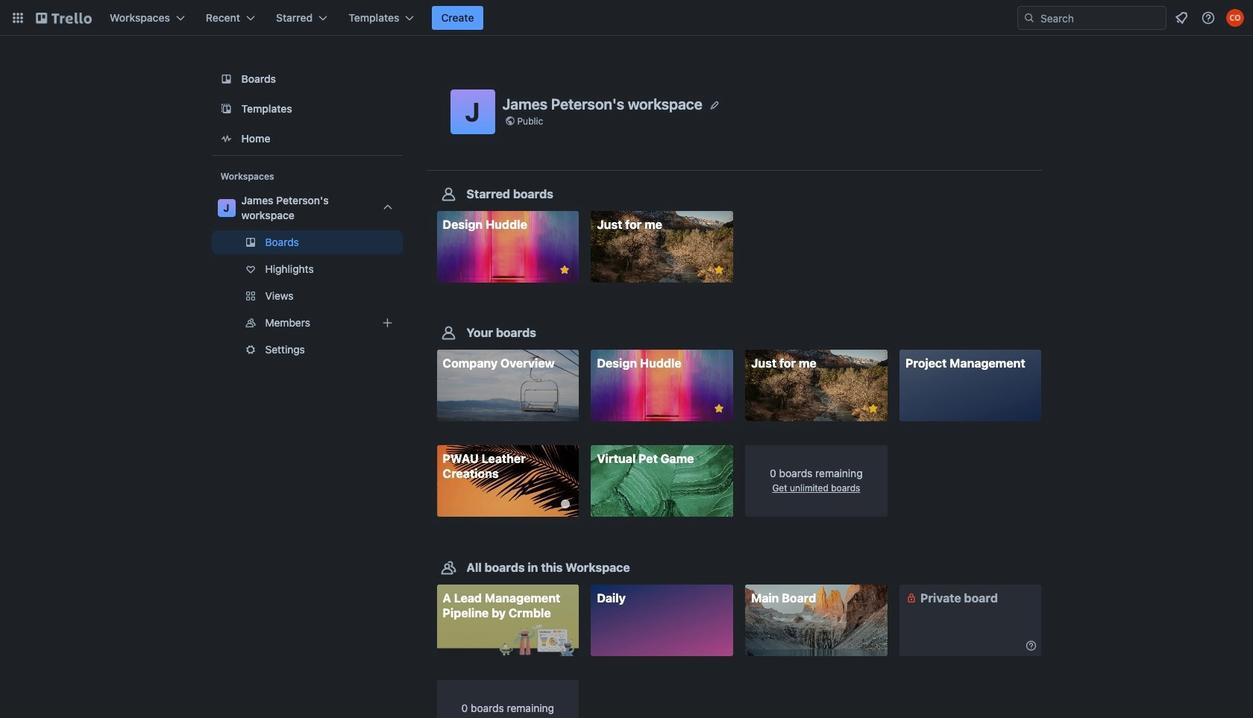 Task type: vqa. For each thing, say whether or not it's contained in the screenshot.
the bottom sm Image
yes



Task type: describe. For each thing, give the bounding box(es) containing it.
1 click to unstar this board. it will be removed from your starred list. image from the left
[[713, 402, 726, 416]]

back to home image
[[36, 6, 92, 30]]

0 notifications image
[[1173, 9, 1191, 27]]

2 click to unstar this board. it will be removed from your starred list. image from the left
[[867, 402, 880, 416]]

open information menu image
[[1201, 10, 1216, 25]]

1 click to unstar this board. it will be removed from your starred list. image from the left
[[558, 263, 572, 277]]

2 click to unstar this board. it will be removed from your starred list. image from the left
[[713, 263, 726, 277]]

search image
[[1024, 12, 1036, 24]]

template board image
[[218, 100, 235, 118]]

home image
[[218, 130, 235, 148]]

0 vertical spatial sm image
[[904, 591, 919, 606]]

there is new activity on this board. image
[[561, 500, 570, 509]]



Task type: locate. For each thing, give the bounding box(es) containing it.
christina overa (christinaovera) image
[[1227, 9, 1245, 27]]

board image
[[218, 70, 235, 88]]

Search field
[[1036, 7, 1166, 28]]

click to unstar this board. it will be removed from your starred list. image
[[558, 263, 572, 277], [713, 263, 726, 277]]

0 horizontal spatial click to unstar this board. it will be removed from your starred list. image
[[558, 263, 572, 277]]

0 horizontal spatial click to unstar this board. it will be removed from your starred list. image
[[713, 402, 726, 416]]

0 horizontal spatial sm image
[[904, 591, 919, 606]]

1 horizontal spatial click to unstar this board. it will be removed from your starred list. image
[[713, 263, 726, 277]]

sm image
[[904, 591, 919, 606], [1024, 639, 1039, 653]]

primary element
[[0, 0, 1254, 36]]

1 horizontal spatial sm image
[[1024, 639, 1039, 653]]

click to unstar this board. it will be removed from your starred list. image
[[713, 402, 726, 416], [867, 402, 880, 416]]

1 horizontal spatial click to unstar this board. it will be removed from your starred list. image
[[867, 402, 880, 416]]

add image
[[379, 314, 397, 332]]

1 vertical spatial sm image
[[1024, 639, 1039, 653]]



